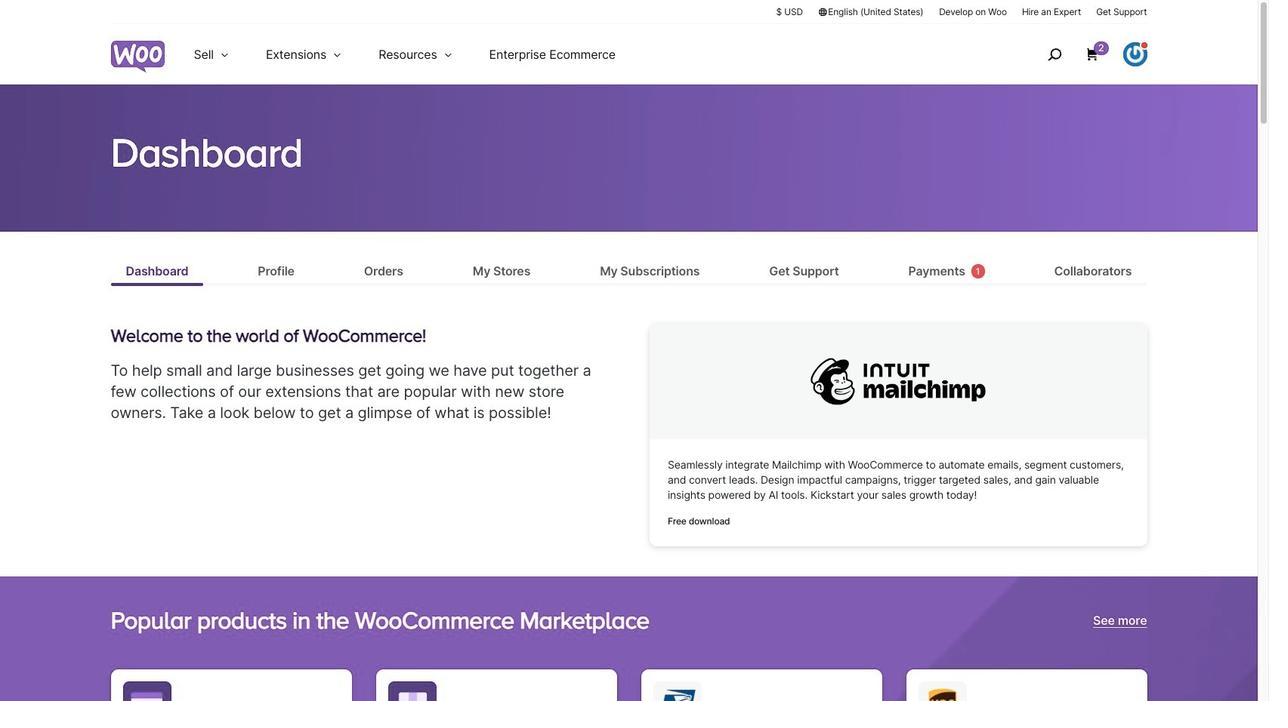 Task type: describe. For each thing, give the bounding box(es) containing it.
service navigation menu element
[[1015, 30, 1147, 79]]

search image
[[1042, 42, 1066, 66]]



Task type: locate. For each thing, give the bounding box(es) containing it.
open account menu image
[[1123, 42, 1147, 66]]



Task type: vqa. For each thing, say whether or not it's contained in the screenshot.
option
no



